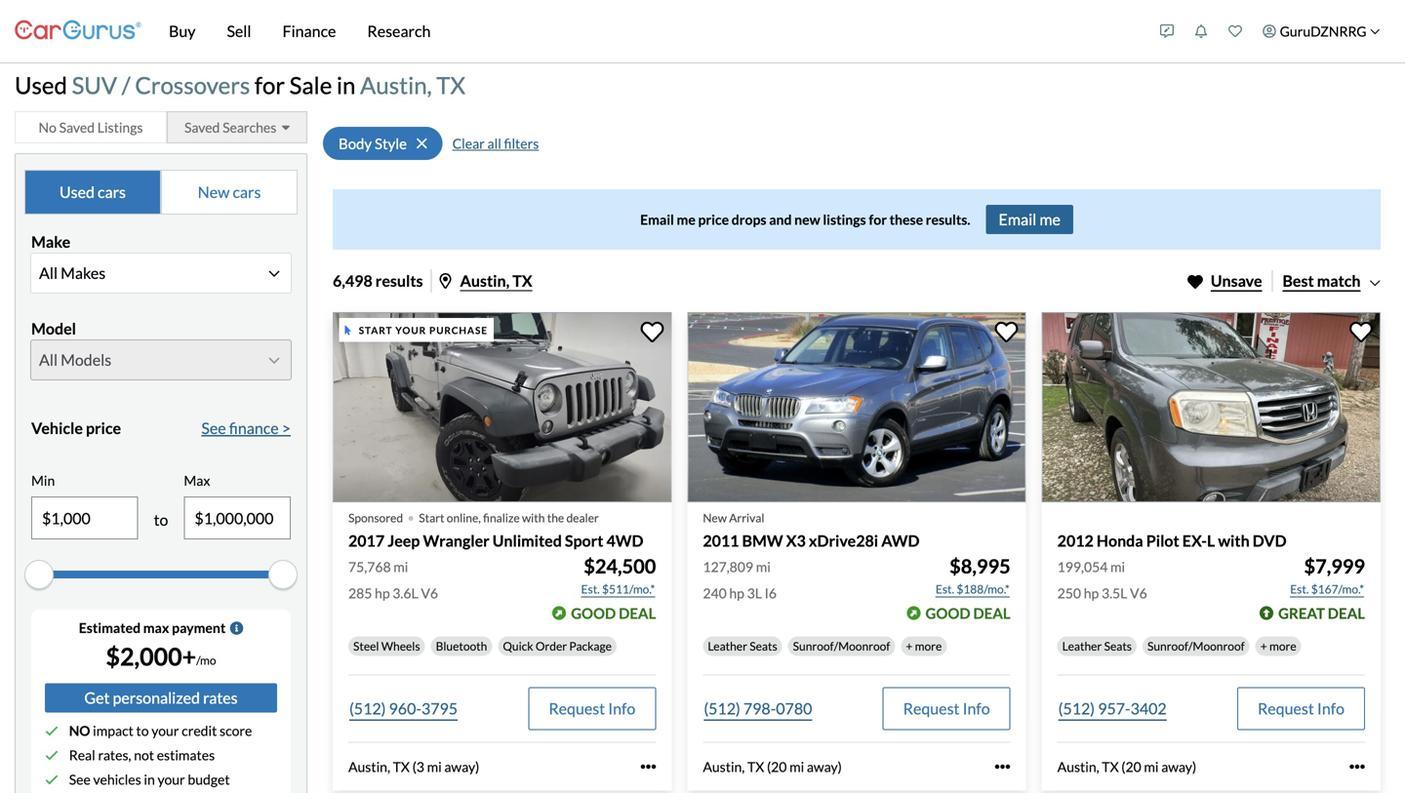 Task type: locate. For each thing, give the bounding box(es) containing it.
model
[[31, 319, 76, 338]]

0 horizontal spatial v6
[[421, 585, 438, 602]]

new up 2011
[[703, 511, 727, 525]]

all
[[488, 135, 501, 152]]

0 vertical spatial for
[[255, 71, 285, 99]]

see
[[201, 419, 226, 438], [69, 772, 91, 788]]

research
[[367, 21, 431, 41]]

1 vertical spatial in
[[144, 772, 155, 788]]

3 est. from the left
[[1291, 582, 1309, 596]]

me
[[1040, 210, 1061, 229], [677, 211, 696, 228]]

0 vertical spatial start
[[359, 324, 393, 336]]

0 horizontal spatial with
[[522, 511, 545, 525]]

new cars
[[198, 182, 261, 201]]

1 sunroof/moonroof from the left
[[793, 639, 891, 653]]

austin, right 'map marker alt' image
[[460, 271, 510, 290]]

in down not
[[144, 772, 155, 788]]

2 away) from the left
[[807, 759, 842, 775]]

(512) 798-0780 button
[[703, 688, 813, 730]]

1 horizontal spatial with
[[1219, 532, 1250, 551]]

0 horizontal spatial info
[[608, 699, 636, 718]]

2 more from the left
[[1270, 639, 1297, 653]]

see for see finance >
[[201, 419, 226, 438]]

seats down 'i6'
[[750, 639, 778, 653]]

your left purchase
[[396, 324, 427, 336]]

0 horizontal spatial away)
[[445, 759, 480, 775]]

est.
[[581, 582, 600, 596], [936, 582, 955, 596], [1291, 582, 1309, 596]]

1 vertical spatial with
[[1219, 532, 1250, 551]]

199,054 mi 250 hp 3.5l v6
[[1058, 559, 1148, 602]]

leather
[[708, 639, 748, 653], [1063, 639, 1102, 653]]

0 horizontal spatial new
[[198, 182, 230, 201]]

957-
[[1098, 699, 1131, 718]]

1 (512) from the left
[[349, 699, 386, 718]]

0 horizontal spatial me
[[677, 211, 696, 228]]

real
[[69, 747, 95, 764]]

1 leather seats from the left
[[708, 639, 778, 653]]

caret down image
[[281, 121, 290, 134]]

away) down 3402
[[1162, 759, 1197, 775]]

$24,500 est. $511/mo.*
[[581, 555, 656, 596]]

austin, tx
[[460, 271, 533, 290]]

1 vertical spatial your
[[152, 723, 179, 739]]

ellipsis h image
[[641, 759, 656, 775], [995, 759, 1011, 775], [1350, 759, 1366, 775]]

1 + more from the left
[[906, 639, 942, 653]]

menu bar
[[142, 0, 1150, 62]]

budget
[[188, 772, 230, 788]]

see inside see finance > link
[[201, 419, 226, 438]]

more
[[915, 639, 942, 653], [1270, 639, 1297, 653]]

sunroof/moonroof up 0780
[[793, 639, 891, 653]]

hp inside 127,809 mi 240 hp 3l i6
[[729, 585, 745, 602]]

see finance > link
[[201, 417, 291, 440]]

cars
[[98, 182, 126, 201], [233, 182, 261, 201]]

body
[[339, 134, 372, 152]]

0 horizontal spatial (512)
[[349, 699, 386, 718]]

est. inside $24,500 est. $511/mo.*
[[581, 582, 600, 596]]

1 vertical spatial used
[[60, 182, 95, 201]]

start right ·
[[419, 511, 445, 525]]

2 sunroof/moonroof from the left
[[1148, 639, 1245, 653]]

new inside new arrival 2011 bmw x3 xdrive28i awd
[[703, 511, 727, 525]]

mi
[[394, 559, 408, 575], [756, 559, 771, 575], [1111, 559, 1126, 575], [427, 759, 442, 775], [790, 759, 804, 775], [1144, 759, 1159, 775]]

1 austin, tx (20 mi away) from the left
[[703, 759, 842, 775]]

1 v6 from the left
[[421, 585, 438, 602]]

1 horizontal spatial start
[[419, 511, 445, 525]]

1 hp from the left
[[375, 585, 390, 602]]

2 horizontal spatial info
[[1318, 699, 1345, 718]]

1 horizontal spatial in
[[337, 71, 356, 99]]

2 horizontal spatial request info
[[1258, 699, 1345, 718]]

hp right '285'
[[375, 585, 390, 602]]

cars inside new cars button
[[233, 182, 261, 201]]

order
[[536, 639, 567, 653]]

est. down '$24,500'
[[581, 582, 600, 596]]

2 est. from the left
[[936, 582, 955, 596]]

2 horizontal spatial request info button
[[1238, 688, 1366, 730]]

used cars
[[60, 182, 126, 201]]

good deal for arrival
[[926, 605, 1011, 622]]

1 (20 from the left
[[767, 759, 787, 775]]

price right vehicle
[[86, 419, 121, 438]]

2 good deal from the left
[[926, 605, 1011, 622]]

1 deal from the left
[[619, 605, 656, 622]]

see finance >
[[201, 419, 291, 438]]

1 horizontal spatial for
[[869, 211, 887, 228]]

hp for ·
[[375, 585, 390, 602]]

2 horizontal spatial ellipsis h image
[[1350, 759, 1366, 775]]

sunroof/moonroof
[[793, 639, 891, 653], [1148, 639, 1245, 653]]

2011
[[703, 532, 739, 551]]

1 vertical spatial start
[[419, 511, 445, 525]]

1 vertical spatial price
[[86, 419, 121, 438]]

1 saved from the left
[[59, 119, 95, 135]]

hp inside 75,768 mi 285 hp 3.6l v6
[[375, 585, 390, 602]]

1 horizontal spatial ellipsis h image
[[995, 759, 1011, 775]]

2 check image from the top
[[45, 773, 59, 787]]

price left drops
[[698, 211, 729, 228]]

(512) for arrival
[[704, 699, 741, 718]]

est. $167/mo.* button
[[1290, 580, 1366, 599]]

sunroof/moonroof up 3402
[[1148, 639, 1245, 653]]

2 ellipsis h image from the left
[[995, 759, 1011, 775]]

2 horizontal spatial request
[[1258, 699, 1315, 718]]

good deal down est. $188/mo.* button
[[926, 605, 1011, 622]]

mi inside 75,768 mi 285 hp 3.6l v6
[[394, 559, 408, 575]]

1 horizontal spatial v6
[[1130, 585, 1148, 602]]

1 horizontal spatial (20
[[1122, 759, 1142, 775]]

0 vertical spatial price
[[698, 211, 729, 228]]

v6 right 3.6l
[[421, 585, 438, 602]]

1 away) from the left
[[445, 759, 480, 775]]

steel wheels
[[353, 639, 420, 653]]

0 horizontal spatial est.
[[581, 582, 600, 596]]

with inside sponsored · start online, finalize with the dealer 2017 jeep wrangler unlimited sport 4wd
[[522, 511, 545, 525]]

new inside button
[[198, 182, 230, 201]]

austin, tx (3 mi away)
[[348, 759, 480, 775]]

cars for new cars
[[233, 182, 261, 201]]

see down real
[[69, 772, 91, 788]]

+ more down est. $188/mo.* button
[[906, 639, 942, 653]]

/mo
[[196, 654, 216, 668]]

(512)
[[349, 699, 386, 718], [704, 699, 741, 718], [1059, 699, 1095, 718]]

1 vertical spatial for
[[869, 211, 887, 228]]

austin, tx (20 mi away) down 957-
[[1058, 759, 1197, 775]]

1 ellipsis h image from the left
[[641, 759, 656, 775]]

est. inside $8,995 est. $188/mo.*
[[936, 582, 955, 596]]

0 horizontal spatial request info button
[[528, 688, 656, 730]]

0 horizontal spatial (20
[[767, 759, 787, 775]]

1 good from the left
[[571, 605, 616, 622]]

good up package
[[571, 605, 616, 622]]

in right sale on the top of the page
[[337, 71, 356, 99]]

see for see vehicles in your budget
[[69, 772, 91, 788]]

0 horizontal spatial see
[[69, 772, 91, 788]]

mi inside 199,054 mi 250 hp 3.5l v6
[[1111, 559, 1126, 575]]

hp left 3l
[[729, 585, 745, 602]]

dvd
[[1253, 532, 1287, 551]]

0 vertical spatial check image
[[45, 749, 59, 763]]

2 info from the left
[[963, 699, 990, 718]]

1 horizontal spatial request
[[903, 699, 960, 718]]

(512) 960-3795 button
[[348, 688, 459, 730]]

2 v6 from the left
[[1130, 585, 1148, 602]]

1 horizontal spatial leather
[[1063, 639, 1102, 653]]

0 vertical spatial new
[[198, 182, 230, 201]]

hp right 250
[[1084, 585, 1099, 602]]

2 deal from the left
[[974, 605, 1011, 622]]

see left finance
[[201, 419, 226, 438]]

new down saved searches
[[198, 182, 230, 201]]

2 vertical spatial your
[[158, 772, 185, 788]]

3 request info button from the left
[[1238, 688, 1366, 730]]

your for see vehicles in your budget
[[158, 772, 185, 788]]

1 horizontal spatial price
[[698, 211, 729, 228]]

0 horizontal spatial hp
[[375, 585, 390, 602]]

(512) left 957-
[[1059, 699, 1095, 718]]

est. for arrival
[[936, 582, 955, 596]]

payment
[[172, 620, 226, 636]]

1 horizontal spatial seats
[[1104, 639, 1132, 653]]

0 horizontal spatial +
[[906, 639, 913, 653]]

$7,999
[[1305, 555, 1366, 578]]

1 horizontal spatial + more
[[1261, 639, 1297, 653]]

with left the
[[522, 511, 545, 525]]

1 horizontal spatial cars
[[233, 182, 261, 201]]

1 horizontal spatial away)
[[807, 759, 842, 775]]

cars down searches
[[233, 182, 261, 201]]

deal down the $188/mo.* on the bottom of page
[[974, 605, 1011, 622]]

2 + from the left
[[1261, 639, 1268, 653]]

tx left (3
[[393, 759, 410, 775]]

to left max text box
[[154, 511, 168, 530]]

0 horizontal spatial cars
[[98, 182, 126, 201]]

2 horizontal spatial deal
[[1328, 605, 1366, 622]]

check image
[[45, 749, 59, 763], [45, 773, 59, 787]]

1 horizontal spatial leather seats
[[1063, 639, 1132, 653]]

1 horizontal spatial sunroof/moonroof
[[1148, 639, 1245, 653]]

1 request info button from the left
[[528, 688, 656, 730]]

1 vertical spatial check image
[[45, 773, 59, 787]]

menu bar containing buy
[[142, 0, 1150, 62]]

+ more
[[906, 639, 942, 653], [1261, 639, 1297, 653]]

2 saved from the left
[[184, 119, 220, 135]]

start inside sponsored · start online, finalize with the dealer 2017 jeep wrangler unlimited sport 4wd
[[419, 511, 445, 525]]

sell
[[227, 21, 251, 41]]

finance button
[[267, 0, 352, 62]]

75,768
[[348, 559, 391, 575]]

clear all filters button
[[452, 132, 539, 155]]

your for no impact to your credit score
[[152, 723, 179, 739]]

add a car review image
[[1161, 24, 1174, 38]]

2 request from the left
[[903, 699, 960, 718]]

price
[[698, 211, 729, 228], [86, 419, 121, 438]]

est. up great
[[1291, 582, 1309, 596]]

2 cars from the left
[[233, 182, 261, 201]]

used inside button
[[60, 182, 95, 201]]

your down estimates
[[158, 772, 185, 788]]

away) for ·
[[445, 759, 480, 775]]

(512) inside button
[[704, 699, 741, 718]]

0 horizontal spatial ellipsis h image
[[641, 759, 656, 775]]

check image for real rates, not estimates
[[45, 749, 59, 763]]

start right mouse pointer icon
[[359, 324, 393, 336]]

email me button
[[986, 205, 1074, 234]]

v6 inside 75,768 mi 285 hp 3.6l v6
[[421, 585, 438, 602]]

0 horizontal spatial austin, tx (20 mi away)
[[703, 759, 842, 775]]

good deal down est. $511/mo.* button
[[571, 605, 656, 622]]

Min text field
[[32, 498, 137, 539]]

get personalized rates button
[[45, 684, 277, 713]]

0 vertical spatial to
[[154, 511, 168, 530]]

unlimited
[[493, 532, 562, 551]]

new for new cars
[[198, 182, 230, 201]]

unsave
[[1211, 271, 1263, 290]]

1 horizontal spatial est.
[[936, 582, 955, 596]]

deal
[[619, 605, 656, 622], [974, 605, 1011, 622], [1328, 605, 1366, 622]]

1 horizontal spatial +
[[1261, 639, 1268, 653]]

/
[[122, 71, 131, 99]]

1 horizontal spatial austin, tx (20 mi away)
[[1058, 759, 1197, 775]]

2 horizontal spatial est.
[[1291, 582, 1309, 596]]

1 + from the left
[[906, 639, 913, 653]]

mi down 0780
[[790, 759, 804, 775]]

cargurus logo homepage link image
[[15, 3, 142, 59]]

deal down "$511/mo.*"
[[619, 605, 656, 622]]

2 austin, tx (20 mi away) from the left
[[1058, 759, 1197, 775]]

good
[[571, 605, 616, 622], [926, 605, 971, 622]]

used up no
[[15, 71, 67, 99]]

mi down honda
[[1111, 559, 1126, 575]]

cars inside used cars button
[[98, 182, 126, 201]]

est. $188/mo.* button
[[935, 580, 1011, 599]]

listings
[[823, 211, 866, 228]]

0 horizontal spatial request
[[549, 699, 605, 718]]

0 horizontal spatial saved
[[59, 119, 95, 135]]

0 horizontal spatial email
[[640, 211, 674, 228]]

0 horizontal spatial for
[[255, 71, 285, 99]]

request info
[[549, 699, 636, 718], [903, 699, 990, 718], [1258, 699, 1345, 718]]

0 horizontal spatial to
[[136, 723, 149, 739]]

1 horizontal spatial email
[[999, 210, 1037, 229]]

away) for arrival
[[807, 759, 842, 775]]

0 horizontal spatial deal
[[619, 605, 656, 622]]

for left these
[[869, 211, 887, 228]]

used
[[15, 71, 67, 99], [60, 182, 95, 201]]

v6 for $7,999
[[1130, 585, 1148, 602]]

0 horizontal spatial leather seats
[[708, 639, 778, 653]]

0 horizontal spatial seats
[[750, 639, 778, 653]]

(512) 798-0780
[[704, 699, 812, 718]]

(20 down "798-"
[[767, 759, 787, 775]]

0 horizontal spatial sunroof/moonroof
[[793, 639, 891, 653]]

austin, tx (20 mi away)
[[703, 759, 842, 775], [1058, 759, 1197, 775]]

saved searches
[[184, 119, 277, 135]]

1 horizontal spatial see
[[201, 419, 226, 438]]

austin, left (3
[[348, 759, 390, 775]]

1 check image from the top
[[45, 749, 59, 763]]

wrangler
[[423, 532, 490, 551]]

deal down $167/mo.*
[[1328, 605, 1366, 622]]

2 hp from the left
[[729, 585, 745, 602]]

3 hp from the left
[[1084, 585, 1099, 602]]

times image
[[417, 135, 427, 152]]

(512) left "798-"
[[704, 699, 741, 718]]

(512) left the 960-
[[349, 699, 386, 718]]

3402
[[1131, 699, 1167, 718]]

bluetooth
[[436, 639, 487, 653]]

ellipsis h image for ·
[[641, 759, 656, 775]]

good for ·
[[571, 605, 616, 622]]

max
[[143, 620, 169, 636]]

package
[[569, 639, 612, 653]]

leather seats down 3l
[[708, 639, 778, 653]]

mi down jeep
[[394, 559, 408, 575]]

$188/mo.*
[[957, 582, 1010, 596]]

with for honda
[[1219, 532, 1250, 551]]

deal for ·
[[619, 605, 656, 622]]

+ more down great
[[1261, 639, 1297, 653]]

request for arrival
[[903, 699, 960, 718]]

to up real rates, not estimates
[[136, 723, 149, 739]]

leather seats down 3.5l
[[1063, 639, 1132, 653]]

1 horizontal spatial deal
[[974, 605, 1011, 622]]

good down est. $188/mo.* button
[[926, 605, 971, 622]]

0 horizontal spatial more
[[915, 639, 942, 653]]

email left drops
[[640, 211, 674, 228]]

0 vertical spatial used
[[15, 71, 67, 99]]

used up the make
[[60, 182, 95, 201]]

1 horizontal spatial saved
[[184, 119, 220, 135]]

(512) 960-3795
[[349, 699, 458, 718]]

request for ·
[[549, 699, 605, 718]]

cars down listings
[[98, 182, 126, 201]]

leather down 240
[[708, 639, 748, 653]]

0 horizontal spatial start
[[359, 324, 393, 336]]

0 horizontal spatial good
[[571, 605, 616, 622]]

good for arrival
[[926, 605, 971, 622]]

away) right (3
[[445, 759, 480, 775]]

2 horizontal spatial away)
[[1162, 759, 1197, 775]]

1 horizontal spatial request info button
[[883, 688, 1011, 730]]

est. $511/mo.* button
[[580, 580, 656, 599]]

2 good from the left
[[926, 605, 971, 622]]

1 horizontal spatial good
[[926, 605, 971, 622]]

0 horizontal spatial leather
[[708, 639, 748, 653]]

mi down bmw
[[756, 559, 771, 575]]

get personalized rates
[[84, 689, 238, 708]]

1 info from the left
[[608, 699, 636, 718]]

1 cars from the left
[[98, 182, 126, 201]]

1 horizontal spatial to
[[154, 511, 168, 530]]

1 request info from the left
[[549, 699, 636, 718]]

v6 right 3.5l
[[1130, 585, 1148, 602]]

email right "results."
[[999, 210, 1037, 229]]

for left sale on the top of the page
[[255, 71, 285, 99]]

with for ·
[[522, 511, 545, 525]]

austin, tx (20 mi away) down "798-"
[[703, 759, 842, 775]]

v6
[[421, 585, 438, 602], [1130, 585, 1148, 602]]

pilot
[[1147, 532, 1180, 551]]

2 horizontal spatial (512)
[[1059, 699, 1095, 718]]

1 horizontal spatial good deal
[[926, 605, 1011, 622]]

2 request info from the left
[[903, 699, 990, 718]]

email inside "button"
[[999, 210, 1037, 229]]

1 horizontal spatial me
[[1040, 210, 1061, 229]]

1 seats from the left
[[750, 639, 778, 653]]

your up estimates
[[152, 723, 179, 739]]

map marker alt image
[[440, 273, 451, 289]]

me inside "button"
[[1040, 210, 1061, 229]]

1 horizontal spatial hp
[[729, 585, 745, 602]]

1 horizontal spatial more
[[1270, 639, 1297, 653]]

with right l
[[1219, 532, 1250, 551]]

leather down 250
[[1063, 639, 1102, 653]]

0 horizontal spatial in
[[144, 772, 155, 788]]

2 request info button from the left
[[883, 688, 1011, 730]]

est. left the $188/mo.* on the bottom of page
[[936, 582, 955, 596]]

3795
[[422, 699, 458, 718]]

more down great
[[1270, 639, 1297, 653]]

online,
[[447, 511, 481, 525]]

1 horizontal spatial new
[[703, 511, 727, 525]]

1 horizontal spatial info
[[963, 699, 990, 718]]

away) down 0780
[[807, 759, 842, 775]]

(512) 957-3402 button
[[1058, 688, 1168, 730]]

0 horizontal spatial good deal
[[571, 605, 656, 622]]

saved down the crossovers
[[184, 119, 220, 135]]

1 good deal from the left
[[571, 605, 656, 622]]

1 request from the left
[[549, 699, 605, 718]]

0 horizontal spatial request info
[[549, 699, 636, 718]]

no
[[69, 723, 90, 739]]

1 vertical spatial see
[[69, 772, 91, 788]]

gurudznrrg
[[1280, 23, 1367, 40]]

for
[[255, 71, 285, 99], [869, 211, 887, 228]]

2 horizontal spatial hp
[[1084, 585, 1099, 602]]

more down est. $188/mo.* button
[[915, 639, 942, 653]]

0 horizontal spatial + more
[[906, 639, 942, 653]]

saved right no
[[59, 119, 95, 135]]

no saved listings
[[39, 119, 143, 135]]

3 away) from the left
[[1162, 759, 1197, 775]]

austin, down (512) 798-0780 button
[[703, 759, 745, 775]]

deal for arrival
[[974, 605, 1011, 622]]

1 vertical spatial new
[[703, 511, 727, 525]]

1 horizontal spatial request info
[[903, 699, 990, 718]]

leather seats
[[708, 639, 778, 653], [1063, 639, 1132, 653]]

seats down 3.5l
[[1104, 639, 1132, 653]]

1 est. from the left
[[581, 582, 600, 596]]

2 seats from the left
[[1104, 639, 1132, 653]]

sell button
[[211, 0, 267, 62]]

v6 inside 199,054 mi 250 hp 3.5l v6
[[1130, 585, 1148, 602]]

1 horizontal spatial (512)
[[704, 699, 741, 718]]

(20 down 957-
[[1122, 759, 1142, 775]]

2 (512) from the left
[[704, 699, 741, 718]]

0 vertical spatial see
[[201, 419, 226, 438]]

results.
[[926, 211, 971, 228]]

to
[[154, 511, 168, 530], [136, 723, 149, 739]]

away)
[[445, 759, 480, 775], [807, 759, 842, 775], [1162, 759, 1197, 775]]

results
[[376, 271, 423, 290]]



Task type: vqa. For each thing, say whether or not it's contained in the screenshot.
s
no



Task type: describe. For each thing, give the bounding box(es) containing it.
real rates, not estimates
[[69, 747, 215, 764]]

960-
[[389, 699, 422, 718]]

me for email me
[[1040, 210, 1061, 229]]

info for ·
[[608, 699, 636, 718]]

unsave button
[[1188, 269, 1263, 293]]

x3
[[786, 532, 806, 551]]

email me price drops and new listings for these results.
[[640, 211, 971, 228]]

0 vertical spatial in
[[337, 71, 356, 99]]

estimated
[[79, 620, 141, 636]]

estimated max payment
[[79, 620, 226, 636]]

crossovers
[[135, 71, 250, 99]]

info circle image
[[230, 622, 243, 635]]

>
[[282, 419, 291, 438]]

and
[[769, 211, 792, 228]]

tx down (512) 798-0780 button
[[748, 759, 764, 775]]

personalized
[[113, 689, 200, 708]]

research button
[[352, 0, 446, 62]]

2 (20 from the left
[[1122, 759, 1142, 775]]

great deal
[[1279, 605, 1366, 622]]

cargurus logo homepage link link
[[15, 3, 142, 59]]

3 (512) from the left
[[1059, 699, 1095, 718]]

127,809 mi 240 hp 3l i6
[[703, 559, 777, 602]]

email for email me price drops and new listings for these results.
[[640, 211, 674, 228]]

great
[[1279, 605, 1325, 622]]

not
[[134, 747, 154, 764]]

sale
[[290, 71, 332, 99]]

$511/mo.*
[[602, 582, 655, 596]]

request info for ·
[[549, 699, 636, 718]]

user icon image
[[1263, 24, 1277, 38]]

3 ellipsis h image from the left
[[1350, 759, 1366, 775]]

new arrival 2011 bmw x3 xdrive28i awd
[[703, 511, 920, 551]]

buy button
[[153, 0, 211, 62]]

0 horizontal spatial price
[[86, 419, 121, 438]]

3.6l
[[393, 585, 418, 602]]

check image for see vehicles in your budget
[[45, 773, 59, 787]]

mi inside 127,809 mi 240 hp 3l i6
[[756, 559, 771, 575]]

new for new arrival 2011 bmw x3 xdrive28i awd
[[703, 511, 727, 525]]

request info button for ·
[[528, 688, 656, 730]]

used cars button
[[24, 170, 161, 215]]

3 request from the left
[[1258, 699, 1315, 718]]

3l
[[747, 585, 762, 602]]

request info button for arrival
[[883, 688, 1011, 730]]

check image
[[45, 725, 59, 738]]

used for used cars
[[60, 182, 95, 201]]

used suv / crossovers for sale in austin, tx
[[15, 71, 465, 99]]

jeep
[[388, 532, 420, 551]]

billet silver metallic clearcoat 2017 jeep wrangler unlimited sport 4wd suv / crossover four-wheel drive 5-speed automatic image
[[333, 312, 672, 503]]

these
[[890, 211, 923, 228]]

ellipsis h image for arrival
[[995, 759, 1011, 775]]

vehicles
[[93, 772, 141, 788]]

(512) 957-3402
[[1059, 699, 1167, 718]]

clear all filters
[[452, 135, 539, 152]]

sport
[[565, 532, 604, 551]]

mi right (3
[[427, 759, 442, 775]]

hp for arrival
[[729, 585, 745, 602]]

hp inside 199,054 mi 250 hp 3.5l v6
[[1084, 585, 1099, 602]]

(3
[[412, 759, 425, 775]]

2 leather seats from the left
[[1063, 639, 1132, 653]]

dealer
[[567, 511, 599, 525]]

style
[[375, 134, 407, 152]]

3 deal from the left
[[1328, 605, 1366, 622]]

285
[[348, 585, 372, 602]]

mi down 3402
[[1144, 759, 1159, 775]]

chevron down image
[[1370, 26, 1381, 36]]

max
[[184, 472, 210, 489]]

tx right 'map marker alt' image
[[513, 271, 533, 290]]

ex-
[[1183, 532, 1207, 551]]

2 + more from the left
[[1261, 639, 1297, 653]]

(512) for ·
[[349, 699, 386, 718]]

tx up clear
[[437, 71, 465, 99]]

Max text field
[[185, 498, 290, 539]]

buy
[[169, 21, 196, 41]]

3 info from the left
[[1318, 699, 1345, 718]]

gray 2012 honda pilot ex-l with dvd suv / crossover front-wheel drive automatic image
[[1042, 312, 1381, 503]]

get
[[84, 689, 110, 708]]

$8,995
[[950, 555, 1011, 578]]

new cars button
[[161, 170, 298, 215]]

austin, down research popup button
[[360, 71, 432, 99]]

est. inside $7,999 est. $167/mo.*
[[1291, 582, 1309, 596]]

6,498
[[333, 271, 373, 290]]

body style
[[339, 134, 407, 152]]

est. for ·
[[581, 582, 600, 596]]

austin, down (512) 957-3402 "button"
[[1058, 759, 1100, 775]]

v6 for $24,500
[[421, 585, 438, 602]]

saved searches button
[[167, 111, 307, 143]]

estimates
[[157, 747, 215, 764]]

$24,500
[[584, 555, 656, 578]]

$8,995 est. $188/mo.*
[[936, 555, 1011, 596]]

the
[[547, 511, 564, 525]]

awd
[[882, 532, 920, 551]]

austin, tx (20 mi away) for 1st ellipsis h 'icon' from the right
[[1058, 759, 1197, 775]]

arrival
[[729, 511, 765, 525]]

75,768 mi 285 hp 3.6l v6
[[348, 559, 438, 602]]

bmw
[[742, 532, 783, 551]]

$7,999 est. $167/mo.*
[[1291, 555, 1366, 596]]

gray 2011 bmw x3 xdrive28i awd suv / crossover all-wheel drive automatic image
[[687, 312, 1026, 503]]

$2,000+ /mo
[[106, 642, 216, 672]]

good deal for ·
[[571, 605, 656, 622]]

me for email me price drops and new listings for these results.
[[677, 211, 696, 228]]

email for email me
[[999, 210, 1037, 229]]

listings
[[97, 119, 143, 135]]

used for used suv / crossovers for sale in austin, tx
[[15, 71, 67, 99]]

gurudznrrg menu item
[[1253, 4, 1391, 59]]

xdrive28i
[[809, 532, 879, 551]]

tx down (512) 957-3402 "button"
[[1102, 759, 1119, 775]]

3.5l
[[1102, 585, 1128, 602]]

body style button
[[323, 127, 443, 160]]

austin, tx (20 mi away) for arrival ellipsis h 'icon'
[[703, 759, 842, 775]]

127,809
[[703, 559, 754, 575]]

1 more from the left
[[915, 639, 942, 653]]

0 vertical spatial your
[[396, 324, 427, 336]]

mouse pointer image
[[345, 325, 351, 335]]

250
[[1058, 585, 1082, 602]]

austin, tx button
[[440, 271, 533, 290]]

1 leather from the left
[[708, 639, 748, 653]]

cars for used cars
[[98, 182, 126, 201]]

start your purchase
[[359, 324, 488, 336]]

steel
[[353, 639, 379, 653]]

min
[[31, 472, 55, 489]]

2012 honda pilot ex-l with dvd
[[1058, 532, 1287, 551]]

2012
[[1058, 532, 1094, 551]]

1 vertical spatial to
[[136, 723, 149, 739]]

info for arrival
[[963, 699, 990, 718]]

purchase
[[429, 324, 488, 336]]

vehicle price
[[31, 419, 121, 438]]

filters
[[504, 135, 539, 152]]

gurudznrrg menu
[[1150, 4, 1391, 59]]

$2,000+
[[106, 642, 196, 672]]

2 leather from the left
[[1063, 639, 1102, 653]]

new
[[795, 211, 821, 228]]

3 request info from the left
[[1258, 699, 1345, 718]]

saved inside 'button'
[[184, 119, 220, 135]]

impact
[[93, 723, 134, 739]]

open notifications image
[[1195, 24, 1209, 38]]

request info for arrival
[[903, 699, 990, 718]]

quick order package
[[503, 639, 612, 653]]

saved cars image
[[1229, 24, 1243, 38]]

vehicle
[[31, 419, 83, 438]]

·
[[407, 499, 415, 534]]



